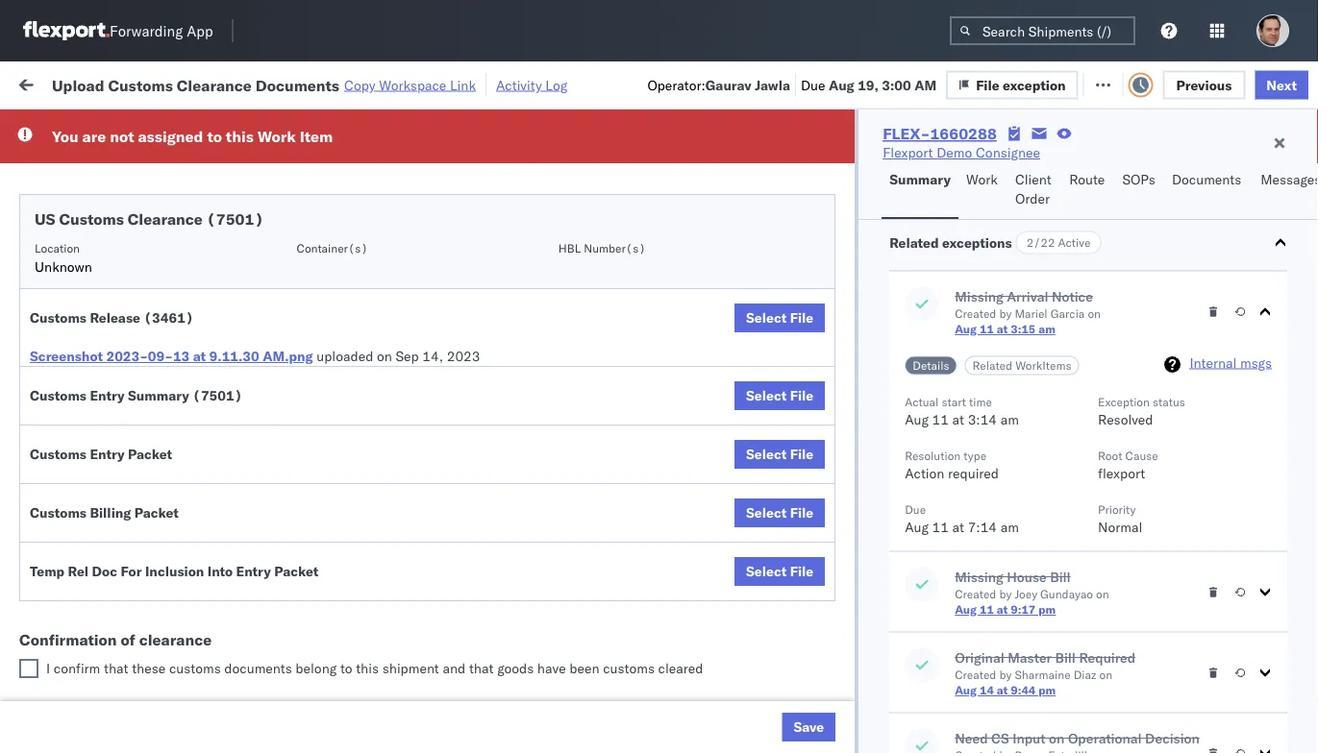 Task type: locate. For each thing, give the bounding box(es) containing it.
0 vertical spatial pm
[[342, 531, 363, 548]]

action
[[1252, 75, 1295, 91], [905, 465, 945, 482]]

3 ceau7522281, hlxu from the top
[[1185, 277, 1318, 294]]

Search Shipments (/) text field
[[950, 16, 1136, 45]]

3 schedule delivery appointment button from the top
[[44, 487, 236, 508]]

flex- down route
[[1062, 193, 1103, 210]]

due right jawla
[[801, 76, 825, 93]]

1 horizontal spatial documents
[[256, 75, 339, 94]]

1 horizontal spatial due
[[905, 503, 926, 517]]

created for missing arrival notice
[[955, 307, 996, 321]]

los for 2nd schedule pickup from los angeles, ca link from the bottom of the page
[[181, 436, 203, 453]]

1 horizontal spatial work
[[258, 127, 296, 146]]

pickup for first schedule pickup from los angeles, ca link from the top
[[105, 225, 146, 241]]

summary down "flexport demo consignee" link
[[890, 171, 951, 188]]

are
[[82, 127, 106, 146]]

not
[[110, 127, 134, 146]]

created inside "original master bill required created by sharmaine diaz on aug 14 at 9:44 pm"
[[955, 668, 996, 683]]

jan left and
[[407, 658, 428, 675]]

pm for los
[[342, 531, 363, 548]]

1 ca from the top
[[44, 244, 62, 261]]

bill inside "original master bill required created by sharmaine diaz on aug 14 at 9:44 pm"
[[1055, 649, 1076, 666]]

None checkbox
[[19, 660, 38, 679]]

4 schedule delivery appointment from the top
[[44, 657, 236, 674]]

at left 3:15
[[997, 322, 1008, 337]]

fcl for upload customs clearance documents link
[[631, 404, 656, 421]]

nov
[[401, 193, 426, 210], [401, 235, 426, 252], [401, 277, 426, 294], [401, 362, 426, 379], [400, 404, 425, 421]]

2 select file button from the top
[[735, 382, 825, 411]]

0 horizontal spatial action
[[905, 465, 945, 482]]

integration right save button
[[838, 700, 905, 717]]

2 by from the top
[[999, 587, 1012, 602]]

aug left 7:14
[[905, 519, 929, 536]]

0 vertical spatial to
[[207, 127, 222, 146]]

4 lhuu7894563, from the top
[[1185, 573, 1284, 590]]

2023
[[447, 348, 480, 365], [456, 658, 489, 675], [456, 700, 489, 717]]

import work button
[[154, 62, 250, 105]]

0 vertical spatial related
[[890, 234, 939, 251]]

1 vertical spatial missing
[[955, 569, 1004, 586]]

1 2:59 from the top
[[310, 193, 339, 210]]

4 appointment from the top
[[157, 657, 236, 674]]

select file for customs entry summary (7501)
[[746, 387, 814, 404]]

created inside the missing house bill created by joey gundayao on aug 11 at 9:17 pm
[[955, 587, 996, 602]]

1 vertical spatial packet
[[134, 505, 179, 522]]

1 flex-2130387 from the top
[[1062, 658, 1161, 675]]

5 select file from the top
[[746, 563, 814, 580]]

uetu for confirm delivery
[[1287, 573, 1318, 590]]

and
[[443, 661, 466, 677]]

aug up original
[[955, 603, 977, 617]]

screenshot 2023-09-13 at 9.11.30 am.png link
[[30, 347, 313, 366]]

documents
[[256, 75, 339, 94], [1172, 171, 1242, 188], [44, 413, 114, 430]]

1 select file from the top
[[746, 310, 814, 326]]

1 lhuu7894563, uetu from the top
[[1185, 446, 1318, 463]]

confirm inside button
[[44, 573, 93, 589]]

pickup inside confirm pickup from los angeles, ca
[[97, 521, 138, 537]]

due inside due aug 11 at 7:14 am
[[905, 503, 926, 517]]

resize handle column header for deadline
[[488, 149, 512, 754]]

2 account from the top
[[937, 700, 988, 717]]

ca down us
[[44, 244, 62, 261]]

est, down i confirm that these customs documents belong to this shipment and that goods have been customs cleared
[[375, 700, 404, 717]]

4 lhuu7894563, uetu from the top
[[1185, 573, 1318, 590]]

integration for schedule delivery appointment
[[838, 658, 905, 675]]

0 horizontal spatial :
[[138, 119, 141, 134]]

on inside the missing house bill created by joey gundayao on aug 11 at 9:17 pm
[[1096, 587, 1109, 602]]

ca inside confirm pickup from los angeles, ca
[[44, 540, 62, 557]]

created up aug 11 at 3:15 am button
[[955, 307, 996, 321]]

customs entry summary (7501)
[[30, 387, 243, 404]]

dec left 24,
[[400, 574, 425, 590]]

nov left the '9,'
[[400, 404, 425, 421]]

ocean
[[588, 193, 628, 210], [755, 193, 794, 210], [880, 193, 919, 210], [588, 235, 628, 252], [880, 235, 919, 252], [588, 277, 628, 294], [755, 277, 794, 294], [880, 277, 919, 294], [755, 320, 794, 337], [880, 320, 919, 337], [588, 362, 628, 379], [755, 362, 794, 379], [880, 362, 919, 379], [588, 404, 628, 421], [755, 404, 794, 421], [880, 404, 919, 421], [755, 447, 794, 463], [880, 447, 919, 463], [755, 489, 794, 506], [880, 489, 919, 506], [588, 531, 628, 548], [755, 531, 794, 548], [880, 531, 919, 548], [755, 574, 794, 590], [880, 574, 919, 590], [588, 658, 628, 675], [588, 700, 628, 717]]

ocean fcl
[[588, 193, 656, 210], [588, 235, 656, 252], [588, 277, 656, 294], [588, 362, 656, 379], [588, 404, 656, 421], [588, 531, 656, 548], [588, 658, 656, 675], [588, 700, 656, 717]]

1 vertical spatial (7501)
[[193, 387, 243, 404]]

schedule delivery appointment button up confirm pickup from los angeles, ca
[[44, 487, 236, 508]]

0 vertical spatial 23,
[[427, 531, 448, 548]]

customs up screenshot
[[30, 310, 87, 326]]

schedule delivery appointment link down of
[[44, 656, 236, 675]]

lagerfeld
[[1031, 658, 1089, 675], [1031, 700, 1089, 717]]

1 account from the top
[[937, 658, 988, 675]]

1 integration test account - karl lagerfeld from the top
[[838, 658, 1089, 675]]

documents for upload customs clearance documents
[[44, 413, 114, 430]]

0 vertical spatial account
[[937, 658, 988, 675]]

import work
[[162, 75, 242, 91]]

1 vertical spatial flexport demo consignee
[[713, 616, 871, 633]]

schedule up unknown
[[44, 225, 101, 241]]

1 1889466 from the top
[[1103, 447, 1161, 463]]

message (10)
[[258, 75, 345, 91]]

11:30 down belong
[[310, 700, 347, 717]]

hlxu for fourth schedule pickup from los angeles, ca link from the bottom of the page
[[1287, 277, 1318, 294]]

created inside missing arrival notice created by mariel garcia on aug 11 at 3:15 am
[[955, 307, 996, 321]]

11 inside the missing house bill created by joey gundayao on aug 11 at 9:17 pm
[[980, 603, 994, 617]]

1 vertical spatial confirm
[[44, 573, 93, 589]]

2:59 am edt, nov 5, 2022
[[310, 193, 478, 210], [310, 235, 478, 252], [310, 277, 478, 294], [310, 362, 478, 379]]

3 schedule pickup from los angeles, ca from the top
[[44, 351, 259, 387]]

deadline
[[310, 157, 359, 172]]

0 vertical spatial by
[[999, 307, 1012, 321]]

ceau7522281, for upload customs clearance documents link
[[1185, 404, 1283, 421]]

created
[[955, 307, 996, 321], [955, 587, 996, 602], [955, 668, 996, 683]]

route button
[[1062, 162, 1115, 219]]

1 vertical spatial gvcu5265864
[[1185, 700, 1279, 717]]

at inside actual start time aug 11 at 3:14 am
[[952, 411, 964, 428]]

bookings test consignee
[[838, 616, 992, 633]]

jan
[[407, 658, 428, 675], [407, 700, 428, 717]]

packet down 7:00
[[274, 563, 319, 580]]

3 flex-1846748 from the top
[[1062, 277, 1161, 294]]

1 vertical spatial lagerfeld
[[1031, 700, 1089, 717]]

uetu for schedule pickup from los angeles, ca
[[1287, 446, 1318, 463]]

pickup for third schedule pickup from los angeles, ca link from the bottom
[[105, 351, 146, 368]]

numbers
[[1185, 165, 1232, 179]]

23, for rotterdam,
[[432, 700, 453, 717]]

nov up sep
[[401, 277, 426, 294]]

0 horizontal spatial documents
[[44, 413, 114, 430]]

ceau7522281, for third schedule pickup from los angeles, ca link from the bottom
[[1185, 362, 1283, 378]]

cleared
[[658, 661, 703, 677]]

documents for upload customs clearance documents copy workspace link
[[256, 75, 339, 94]]

summary down 09-
[[128, 387, 189, 404]]

1 vertical spatial jan
[[407, 700, 428, 717]]

lagerfeld for schedule delivery appointment
[[1031, 658, 1089, 675]]

2 confirm from the top
[[44, 573, 93, 589]]

by inside "original master bill required created by sharmaine diaz on aug 14 at 9:44 pm"
[[999, 668, 1012, 683]]

aug down 'actual'
[[905, 411, 929, 428]]

los inside confirm pickup from los angeles, ca
[[173, 521, 195, 537]]

aug inside the missing house bill created by joey gundayao on aug 11 at 9:17 pm
[[955, 603, 977, 617]]

1 vertical spatial integration test account - karl lagerfeld
[[838, 700, 1089, 717]]

confirm pickup from los angeles, ca
[[44, 521, 251, 557]]

in
[[286, 119, 297, 134]]

9.11.30
[[209, 348, 259, 365]]

to right the "for"
[[207, 127, 222, 146]]

original master bill required created by sharmaine diaz on aug 14 at 9:44 pm
[[955, 649, 1136, 698]]

snoozed
[[398, 119, 442, 134]]

1 11:30 pm est, jan 23, 2023 from the top
[[310, 658, 489, 675]]

file for customs entry summary (7501)
[[790, 387, 814, 404]]

type
[[964, 449, 987, 463]]

demo down 1660288
[[937, 144, 972, 161]]

9 resize handle column header from the left
[[1284, 149, 1307, 754]]

msdu7304509
[[1185, 615, 1282, 632]]

1 vertical spatial clearance
[[128, 210, 203, 229]]

11 left 9:17
[[980, 603, 994, 617]]

select file button for customs entry summary (7501)
[[735, 382, 825, 411]]

0 horizontal spatial customs
[[169, 661, 221, 677]]

action down resolution
[[905, 465, 945, 482]]

integration test account - karl lagerfeld down the '14'
[[838, 700, 1089, 717]]

created for missing house bill
[[955, 587, 996, 602]]

2 hlxu from the top
[[1287, 235, 1318, 251]]

- down the '14'
[[991, 700, 1000, 717]]

2 vertical spatial clearance
[[149, 394, 211, 411]]

client inside button
[[1015, 171, 1052, 188]]

select file
[[746, 310, 814, 326], [746, 387, 814, 404], [746, 446, 814, 463], [746, 505, 814, 522], [746, 563, 814, 580]]

gvcu5265864 down msdu7304509 at bottom right
[[1185, 658, 1279, 674]]

flex
[[1031, 157, 1052, 172]]

1 schedule from the top
[[44, 192, 101, 209]]

client left name
[[713, 157, 745, 172]]

1 vertical spatial summary
[[128, 387, 189, 404]]

ca up i
[[44, 624, 62, 641]]

edt, for 1st schedule delivery appointment link from the top of the page
[[368, 193, 397, 210]]

2 horizontal spatial documents
[[1172, 171, 1242, 188]]

customs
[[169, 661, 221, 677], [603, 661, 655, 677]]

customs
[[108, 75, 173, 94], [59, 210, 124, 229], [30, 310, 87, 326], [30, 387, 87, 404], [91, 394, 145, 411], [30, 446, 87, 463], [30, 505, 87, 522]]

am for 1st schedule delivery appointment link from the top of the page
[[342, 193, 364, 210]]

confirm
[[54, 661, 100, 677]]

0 vertical spatial upload
[[52, 75, 104, 94]]

by up 'aug 14 at 9:44 pm' button
[[999, 668, 1012, 683]]

missing inside the missing house bill created by joey gundayao on aug 11 at 9:17 pm
[[955, 569, 1004, 586]]

clearance inside upload customs clearance documents
[[149, 394, 211, 411]]

flex-1889466 button
[[1031, 442, 1165, 469], [1031, 442, 1165, 469], [1031, 484, 1165, 511], [1031, 484, 1165, 511], [1031, 526, 1165, 553], [1031, 526, 1165, 553], [1031, 569, 1165, 596], [1031, 569, 1165, 596]]

1 integration from the top
[[838, 658, 905, 675]]

from inside schedule pickup from rotterdam, netherlands
[[150, 690, 178, 707]]

exception
[[1017, 75, 1080, 91], [1003, 76, 1066, 93]]

angeles, for 5th schedule pickup from los angeles, ca link
[[206, 605, 259, 622]]

am down mariel
[[1039, 322, 1056, 337]]

aug inside "original master bill required created by sharmaine diaz on aug 14 at 9:44 pm"
[[955, 684, 977, 698]]

flex- down gundayao
[[1062, 616, 1103, 633]]

2 integration test account - karl lagerfeld from the top
[[838, 700, 1089, 717]]

select file button
[[735, 304, 825, 333], [735, 382, 825, 411], [735, 440, 825, 469], [735, 499, 825, 528], [735, 558, 825, 587]]

0 vertical spatial demo
[[937, 144, 972, 161]]

jawla
[[755, 76, 790, 93]]

1 vertical spatial 11:30
[[310, 700, 347, 717]]

missing up aug 11 at 9:17 pm button in the right bottom of the page
[[955, 569, 1004, 586]]

1 vertical spatial integration
[[838, 700, 905, 717]]

am for upload customs clearance documents link
[[342, 404, 364, 421]]

2/22 active
[[1027, 236, 1091, 250]]

2 vertical spatial packet
[[274, 563, 319, 580]]

0 vertical spatial 2130387
[[1103, 658, 1161, 675]]

flex-2130387 for schedule delivery appointment
[[1062, 658, 1161, 675]]

from up clearance at the bottom of page
[[150, 605, 178, 622]]

batch action
[[1211, 75, 1295, 91]]

summary
[[890, 171, 951, 188], [128, 387, 189, 404]]

pm right 7:00
[[342, 531, 363, 548]]

customs right been
[[603, 661, 655, 677]]

resize handle column header
[[275, 149, 298, 754], [488, 149, 512, 754], [556, 149, 579, 754], [681, 149, 704, 754], [806, 149, 829, 754], [998, 149, 1021, 754], [1152, 149, 1175, 754], [1277, 149, 1300, 754], [1284, 149, 1307, 754]]

1 horizontal spatial summary
[[890, 171, 951, 188]]

3 5, from the top
[[429, 277, 442, 294]]

4 edt, from the top
[[368, 362, 397, 379]]

details button
[[905, 356, 957, 375]]

fcl
[[631, 193, 656, 210], [631, 235, 656, 252], [631, 277, 656, 294], [631, 362, 656, 379], [631, 404, 656, 421], [631, 531, 656, 548], [631, 658, 656, 675], [631, 700, 656, 717]]

ceau7522281,
[[1185, 192, 1283, 209], [1185, 235, 1283, 251], [1185, 277, 1283, 294], [1185, 319, 1283, 336], [1185, 362, 1283, 378], [1185, 404, 1283, 421]]

documents inside upload customs clearance documents
[[44, 413, 114, 430]]

3 lhuu7894563, from the top
[[1185, 531, 1284, 548]]

message
[[258, 75, 312, 91]]

1 horizontal spatial that
[[469, 661, 494, 677]]

appointment up us customs clearance (7501)
[[157, 192, 236, 209]]

187
[[450, 75, 475, 91]]

pickup for fourth schedule pickup from los angeles, ca link from the bottom of the page
[[105, 267, 146, 284]]

2 that from the left
[[469, 661, 494, 677]]

1 5, from the top
[[429, 193, 442, 210]]

on up flex-1893174
[[1096, 587, 1109, 602]]

pm
[[1039, 603, 1056, 617], [1039, 684, 1056, 698]]

clearance for upload customs clearance documents copy workspace link
[[177, 75, 252, 94]]

aug inside due aug 11 at 7:14 am
[[905, 519, 929, 536]]

0 vertical spatial flex-2130387
[[1062, 658, 1161, 675]]

priority normal
[[1098, 503, 1143, 536]]

flex-1846748 down notice
[[1062, 320, 1161, 337]]

1 vertical spatial by
[[999, 587, 1012, 602]]

by
[[999, 307, 1012, 321], [999, 587, 1012, 602], [999, 668, 1012, 683]]

ca for 5th schedule pickup from los angeles, ca link
[[44, 624, 62, 641]]

11 left 7:14
[[932, 519, 949, 536]]

integration for schedule pickup from rotterdam, netherlands
[[838, 700, 905, 717]]

0 vertical spatial due
[[801, 76, 825, 93]]

1 pm from the top
[[1039, 603, 1056, 617]]

2 schedule pickup from los angeles, ca button from the top
[[44, 266, 273, 306]]

1 vertical spatial action
[[905, 465, 945, 482]]

8 ocean fcl from the top
[[588, 700, 656, 717]]

0 vertical spatial dec
[[399, 531, 424, 548]]

select for customs release (3461)
[[746, 310, 787, 326]]

details
[[913, 359, 949, 373]]

schedule
[[44, 192, 101, 209], [44, 225, 101, 241], [44, 267, 101, 284], [44, 319, 101, 336], [44, 351, 101, 368], [44, 436, 101, 453], [44, 488, 101, 505], [44, 605, 101, 622], [44, 657, 101, 674], [44, 690, 101, 707]]

schedule pickup from los angeles, ca for first schedule pickup from los angeles, ca link from the top
[[44, 225, 259, 261]]

0 vertical spatial lagerfeld
[[1031, 658, 1089, 675]]

select file button for customs release (3461)
[[735, 304, 825, 333]]

schedule delivery appointment button down workitem button
[[44, 191, 236, 212]]

entry for packet
[[90, 446, 125, 463]]

hlxu for third schedule pickup from los angeles, ca link from the bottom
[[1287, 362, 1318, 378]]

am right 7:14
[[1001, 519, 1019, 536]]

action right "batch"
[[1252, 75, 1295, 91]]

delivery for 11:30 pm est, jan 23, 2023
[[105, 657, 154, 674]]

select file button for customs billing packet
[[735, 499, 825, 528]]

2 missing from the top
[[955, 569, 1004, 586]]

0 horizontal spatial this
[[226, 127, 254, 146]]

2 vertical spatial documents
[[44, 413, 114, 430]]

fcl for fourth schedule pickup from los angeles, ca link from the bottom of the page
[[631, 277, 656, 294]]

flex-1846748
[[1062, 193, 1161, 210], [1062, 235, 1161, 252], [1062, 277, 1161, 294], [1062, 320, 1161, 337], [1062, 362, 1161, 379], [1062, 404, 1161, 421]]

select for customs billing packet
[[746, 505, 787, 522]]

fcl for 4th schedule delivery appointment link
[[631, 658, 656, 675]]

1 vertical spatial karl
[[1003, 700, 1028, 717]]

4 5, from the top
[[429, 362, 442, 379]]

previous
[[1176, 76, 1232, 93]]

5 fcl from the top
[[631, 404, 656, 421]]

4 select from the top
[[746, 505, 787, 522]]

9:00 am est, dec 24, 2022
[[310, 574, 486, 590]]

on down required
[[1099, 668, 1113, 683]]

us customs clearance (7501)
[[35, 210, 264, 229]]

6 ca from the top
[[44, 624, 62, 641]]

11:30 pm est, jan 23, 2023 down 9:00 am est, dec 24, 2022
[[310, 658, 489, 675]]

5 schedule from the top
[[44, 351, 101, 368]]

1 vertical spatial account
[[937, 700, 988, 717]]

am
[[1039, 322, 1056, 337], [1001, 411, 1019, 428], [1001, 519, 1019, 536]]

from inside confirm pickup from los angeles, ca
[[142, 521, 170, 537]]

3 created from the top
[[955, 668, 996, 683]]

0 vertical spatial created
[[955, 307, 996, 321]]

ca for first schedule pickup from los angeles, ca link from the top
[[44, 244, 62, 261]]

related for related exceptions
[[890, 234, 939, 251]]

1 horizontal spatial action
[[1252, 75, 1295, 91]]

account for schedule delivery appointment
[[937, 658, 988, 675]]

schedule down upload customs clearance documents
[[44, 436, 101, 453]]

11:30 pm est, jan 23, 2023 for schedule delivery appointment
[[310, 658, 489, 675]]

ca for third schedule pickup from los angeles, ca link from the bottom
[[44, 371, 62, 387]]

bookings
[[838, 616, 895, 633]]

gvcu5265864 up decision
[[1185, 700, 1279, 717]]

1 2130387 from the top
[[1103, 658, 1161, 675]]

schedule down location
[[44, 267, 101, 284]]

0 vertical spatial action
[[1252, 75, 1295, 91]]

schedule pickup from los angeles, ca for 5th schedule pickup from los angeles, ca link
[[44, 605, 259, 641]]

angeles, for fourth schedule pickup from los angeles, ca link from the bottom of the page
[[206, 267, 259, 284]]

clearance
[[177, 75, 252, 94], [128, 210, 203, 229], [149, 394, 211, 411]]

1 created from the top
[[955, 307, 996, 321]]

this right the "for"
[[226, 127, 254, 146]]

2023 for schedule pickup from rotterdam, netherlands
[[456, 700, 489, 717]]

1 horizontal spatial flexport demo consignee
[[883, 144, 1040, 161]]

0 vertical spatial packet
[[128, 446, 172, 463]]

2 vertical spatial by
[[999, 668, 1012, 683]]

at inside the missing house bill created by joey gundayao on aug 11 at 9:17 pm
[[997, 603, 1008, 617]]

appointment up 13
[[157, 319, 236, 336]]

missing inside missing arrival notice created by mariel garcia on aug 11 at 3:15 am
[[955, 288, 1004, 305]]

by inside the missing house bill created by joey gundayao on aug 11 at 9:17 pm
[[999, 587, 1012, 602]]

0 horizontal spatial related
[[890, 234, 939, 251]]

nov right container(s)
[[401, 235, 426, 252]]

from for third schedule pickup from los angeles, ca link from the bottom
[[150, 351, 178, 368]]

0 vertical spatial 11:30 pm est, jan 23, 2023
[[310, 658, 489, 675]]

-
[[991, 658, 1000, 675], [991, 700, 1000, 717]]

integration test account - karl lagerfeld for schedule delivery appointment
[[838, 658, 1089, 675]]

0 vertical spatial integration
[[838, 658, 905, 675]]

0 vertical spatial missing
[[955, 288, 1004, 305]]

test
[[798, 193, 823, 210], [923, 193, 948, 210], [923, 235, 948, 252], [798, 277, 823, 294], [923, 277, 948, 294], [798, 320, 823, 337], [923, 320, 948, 337], [798, 362, 823, 379], [923, 362, 948, 379], [798, 404, 823, 421], [923, 404, 948, 421], [798, 447, 823, 463], [923, 447, 948, 463], [798, 489, 823, 506], [923, 489, 948, 506], [798, 531, 823, 548], [923, 531, 948, 548], [798, 574, 823, 590], [923, 574, 948, 590], [898, 616, 924, 633], [908, 658, 934, 675], [908, 700, 934, 717]]

23, up 24,
[[427, 531, 448, 548]]

link
[[450, 76, 476, 93]]

1 vertical spatial pm
[[1039, 684, 1056, 698]]

at left 9:17
[[997, 603, 1008, 617]]

number(s)
[[584, 241, 646, 255]]

3 select file from the top
[[746, 446, 814, 463]]

active
[[1058, 236, 1091, 250]]

(3461)
[[144, 310, 194, 326]]

upload down screenshot
[[44, 394, 88, 411]]

1 horizontal spatial customs
[[603, 661, 655, 677]]

packet right 'billing'
[[134, 505, 179, 522]]

select file button for temp rel doc for inclusion into entry packet
[[735, 558, 825, 587]]

0 horizontal spatial demo
[[767, 616, 803, 633]]

i confirm that these customs documents belong to this shipment and that goods have been customs cleared
[[46, 661, 703, 677]]

2 vertical spatial pm
[[350, 700, 372, 717]]

confirm pickup from los angeles, ca button
[[44, 520, 273, 560]]

bill inside the missing house bill created by joey gundayao on aug 11 at 9:17 pm
[[1050, 569, 1071, 586]]

11 left 3:15
[[980, 322, 994, 337]]

documents up "in"
[[256, 75, 339, 94]]

2 appointment from the top
[[157, 319, 236, 336]]

0 horizontal spatial that
[[104, 661, 128, 677]]

from right 2023- at top
[[150, 351, 178, 368]]

los for 5th schedule pickup from los angeles, ca link
[[181, 605, 203, 622]]

delivery for 2:59 am edt, nov 5, 2022
[[105, 192, 154, 209]]

8 fcl from the top
[[631, 700, 656, 717]]

2023 for schedule delivery appointment
[[456, 658, 489, 675]]

internal
[[1190, 354, 1237, 371]]

on
[[478, 75, 494, 91], [1088, 307, 1101, 321], [377, 348, 392, 365], [1096, 587, 1109, 602], [1099, 668, 1113, 683], [1049, 730, 1065, 747]]

5 resize handle column header from the left
[[806, 149, 829, 754]]

pm down i confirm that these customs documents belong to this shipment and that goods have been customs cleared
[[350, 700, 372, 717]]

next button
[[1255, 70, 1309, 99]]

jan down shipment
[[407, 700, 428, 717]]

schedule delivery appointment up 2023- at top
[[44, 319, 236, 336]]

file for customs entry packet
[[790, 446, 814, 463]]

0 vertical spatial summary
[[890, 171, 951, 188]]

4 schedule pickup from los angeles, ca from the top
[[44, 436, 259, 472]]

2 fcl from the top
[[631, 235, 656, 252]]

11 down the start
[[932, 411, 949, 428]]

1 vertical spatial am
[[1001, 411, 1019, 428]]

1 missing from the top
[[955, 288, 1004, 305]]

on right "garcia"
[[1088, 307, 1101, 321]]

2 created from the top
[[955, 587, 996, 602]]

by up aug 11 at 9:17 pm button in the right bottom of the page
[[999, 587, 1012, 602]]

at left 'risk'
[[390, 75, 402, 91]]

: for snoozed
[[442, 119, 446, 134]]

0 vertical spatial (7501)
[[207, 210, 264, 229]]

schedule delivery appointment button down of
[[44, 656, 236, 677]]

fcl for 1st schedule delivery appointment link from the top of the page
[[631, 193, 656, 210]]

6 hlxu from the top
[[1287, 404, 1318, 421]]

schedule delivery appointment up confirm pickup from los angeles, ca
[[44, 488, 236, 505]]

1 jan from the top
[[407, 658, 428, 675]]

appointment for 4th schedule delivery appointment link
[[157, 657, 236, 674]]

7 fcl from the top
[[631, 658, 656, 675]]

2 ceau7522281, from the top
[[1185, 235, 1283, 251]]

0 vertical spatial documents
[[256, 75, 339, 94]]

2 vertical spatial am
[[1001, 519, 1019, 536]]

schedule pickup from rotterdam, netherlands link
[[44, 689, 273, 727]]

1 lhuu7894563, from the top
[[1185, 446, 1284, 463]]

3 ca from the top
[[44, 371, 62, 387]]

1 fcl from the top
[[631, 193, 656, 210]]

action inside button
[[1252, 75, 1295, 91]]

dec for 24,
[[400, 574, 425, 590]]

entry down upload customs clearance documents
[[90, 446, 125, 463]]

4 resize handle column header from the left
[[681, 149, 704, 754]]

aug up details button
[[955, 322, 977, 337]]

hlxu for upload customs clearance documents link
[[1287, 404, 1318, 421]]

clearance for upload customs clearance documents
[[149, 394, 211, 411]]

0 vertical spatial jan
[[407, 658, 428, 675]]

schedule pickup from los angeles, ca button
[[44, 224, 273, 264], [44, 266, 273, 306], [44, 350, 273, 391], [44, 435, 273, 475], [44, 604, 273, 645]]

appointment for third schedule delivery appointment link from the bottom of the page
[[157, 319, 236, 336]]

mariel
[[1015, 307, 1048, 321]]

2 jan from the top
[[407, 700, 428, 717]]

resolution
[[905, 449, 961, 463]]

from down these
[[150, 690, 178, 707]]

karl down 9:44
[[1003, 700, 1028, 717]]

customs inside upload customs clearance documents
[[91, 394, 145, 411]]

2 lhuu7894563, uetu from the top
[[1185, 488, 1318, 505]]

action inside resolution type action required
[[905, 465, 945, 482]]

los up clearance at the bottom of page
[[181, 605, 203, 622]]

1 ocean fcl from the top
[[588, 193, 656, 210]]

0 vertical spatial confirm
[[44, 521, 93, 537]]

0 vertical spatial bill
[[1050, 569, 1071, 586]]

schedule delivery appointment button up 2023- at top
[[44, 318, 236, 339]]

est, left the '9,'
[[368, 404, 396, 421]]

1 vertical spatial documents
[[1172, 171, 1242, 188]]

delivery inside button
[[97, 573, 146, 589]]

select file for customs billing packet
[[746, 505, 814, 522]]

0 vertical spatial 11:30
[[310, 658, 347, 675]]

required
[[948, 465, 999, 482]]

by inside missing arrival notice created by mariel garcia on aug 11 at 3:15 am
[[999, 307, 1012, 321]]

0 horizontal spatial work
[[209, 75, 242, 91]]

1 vertical spatial dec
[[400, 574, 425, 590]]

jan for schedule pickup from rotterdam, netherlands
[[407, 700, 428, 717]]

0 horizontal spatial summary
[[128, 387, 189, 404]]

3 ceau7522281, from the top
[[1185, 277, 1283, 294]]

2023-
[[106, 348, 148, 365]]

los down upload customs clearance documents button
[[181, 436, 203, 453]]

1 that from the left
[[104, 661, 128, 677]]

customs entry packet
[[30, 446, 172, 463]]

client for client order
[[1015, 171, 1052, 188]]

on inside "original master bill required created by sharmaine diaz on aug 14 at 9:44 pm"
[[1099, 668, 1113, 683]]

schedule delivery appointment button
[[44, 191, 236, 212], [44, 318, 236, 339], [44, 487, 236, 508], [44, 656, 236, 677]]

2 resize handle column header from the left
[[488, 149, 512, 754]]

sep
[[396, 348, 419, 365]]

1 schedule pickup from los angeles, ca button from the top
[[44, 224, 273, 264]]

0 vertical spatial clearance
[[177, 75, 252, 94]]

6 fcl from the top
[[631, 531, 656, 548]]

screenshot
[[30, 348, 103, 365]]

13
[[173, 348, 190, 365]]

pickup inside schedule pickup from rotterdam, netherlands
[[105, 690, 146, 707]]

1 horizontal spatial :
[[442, 119, 446, 134]]

karl for schedule delivery appointment
[[1003, 658, 1028, 675]]

1 vertical spatial related
[[973, 359, 1012, 373]]

client for client name
[[713, 157, 745, 172]]

from for schedule pickup from rotterdam, netherlands link
[[150, 690, 178, 707]]

1 horizontal spatial flexport
[[883, 144, 933, 161]]

1 vertical spatial created
[[955, 587, 996, 602]]

workitem
[[21, 157, 71, 172]]

0 horizontal spatial due
[[801, 76, 825, 93]]

client inside button
[[713, 157, 745, 172]]

1 vertical spatial due
[[905, 503, 926, 517]]

input
[[1013, 730, 1046, 747]]

work
[[55, 70, 105, 96]]

est, left and
[[375, 658, 404, 675]]

1 vertical spatial 2130387
[[1103, 700, 1161, 717]]

am inside missing arrival notice created by mariel garcia on aug 11 at 3:15 am
[[1039, 322, 1056, 337]]

confirm inside confirm pickup from los angeles, ca
[[44, 521, 93, 537]]

1 vertical spatial this
[[356, 661, 379, 677]]

1 11:30 from the top
[[310, 658, 347, 675]]

documents inside button
[[1172, 171, 1242, 188]]

1 : from the left
[[138, 119, 141, 134]]

2 vertical spatial 23,
[[432, 700, 453, 717]]

11:30 right documents
[[310, 658, 347, 675]]

flex- up the "exception"
[[1062, 362, 1103, 379]]

2 2:59 am edt, nov 5, 2022 from the top
[[310, 235, 478, 252]]

1 ceau7522281, from the top
[[1185, 192, 1283, 209]]

nov for fourth schedule pickup from los angeles, ca link from the bottom of the page
[[401, 277, 426, 294]]

0 vertical spatial entry
[[90, 387, 125, 404]]

angeles, inside confirm pickup from los angeles, ca
[[199, 521, 251, 537]]

related inside button
[[973, 359, 1012, 373]]

1 vertical spatial 2023
[[456, 658, 489, 675]]

created down original
[[955, 668, 996, 683]]

related down "summary" button
[[890, 234, 939, 251]]

flex-2130387 up operational
[[1062, 700, 1161, 717]]

1846748 up the "exception"
[[1103, 362, 1161, 379]]

1 horizontal spatial related
[[973, 359, 1012, 373]]

(7501) down you are not assigned to this work item
[[207, 210, 264, 229]]

flexport. image
[[23, 21, 110, 40]]

2 vertical spatial work
[[966, 171, 998, 188]]

account down the '14'
[[937, 700, 988, 717]]

1 horizontal spatial to
[[340, 661, 352, 677]]

4 schedule pickup from los angeles, ca link from the top
[[44, 435, 273, 474]]

4 flex-1846748 from the top
[[1062, 320, 1161, 337]]

consignee inside button
[[838, 157, 894, 172]]

upload inside upload customs clearance documents
[[44, 394, 88, 411]]

to right belong
[[340, 661, 352, 677]]

est, for documents
[[368, 404, 396, 421]]

jan for schedule delivery appointment
[[407, 658, 428, 675]]

us
[[35, 210, 55, 229]]

4 ceau7522281, from the top
[[1185, 319, 1283, 336]]

1846748 right notice
[[1103, 277, 1161, 294]]

import
[[162, 75, 205, 91]]

schedule up confirmation
[[44, 605, 101, 622]]

flex- up "garcia"
[[1062, 277, 1103, 294]]

on inside missing arrival notice created by mariel garcia on aug 11 at 3:15 am
[[1088, 307, 1101, 321]]

2 vertical spatial created
[[955, 668, 996, 683]]

2130387 down 1893174 in the bottom right of the page
[[1103, 658, 1161, 675]]

2 : from the left
[[442, 119, 446, 134]]

karl up 9:44
[[1003, 658, 1028, 675]]

pm right 9:17
[[1039, 603, 1056, 617]]

1889466 down flexport
[[1103, 489, 1161, 506]]



Task type: describe. For each thing, give the bounding box(es) containing it.
from for 2nd schedule pickup from los angeles, ca link from the bottom of the page
[[150, 436, 178, 453]]

doc
[[92, 563, 117, 580]]

file for customs billing packet
[[790, 505, 814, 522]]

3 1846748 from the top
[[1103, 277, 1161, 294]]

status : ready for work, blocked, in progress
[[104, 119, 348, 134]]

lhuu7894563, for confirm pickup from los angeles, ca
[[1185, 531, 1284, 548]]

into
[[207, 563, 233, 580]]

6 schedule from the top
[[44, 436, 101, 453]]

nov down deadline button
[[401, 193, 426, 210]]

flex- down priority
[[1062, 531, 1103, 548]]

0 vertical spatial flexport
[[883, 144, 933, 161]]

11 inside due aug 11 at 7:14 am
[[932, 519, 949, 536]]

at inside missing arrival notice created by mariel garcia on aug 11 at 3:15 am
[[997, 322, 1008, 337]]

schedule pickup from los angeles, ca for third schedule pickup from los angeles, ca link from the bottom
[[44, 351, 259, 387]]

lhuu7894563, uetu for confirm pickup from los angeles, ca
[[1185, 531, 1318, 548]]

exception
[[1098, 395, 1150, 410]]

house
[[1007, 569, 1047, 586]]

root
[[1098, 449, 1122, 463]]

resize handle column header for mode
[[681, 149, 704, 754]]

3 schedule pickup from los angeles, ca button from the top
[[44, 350, 273, 391]]

est, for los
[[367, 531, 395, 548]]

0 horizontal spatial flexport
[[713, 616, 764, 633]]

need cs input on operational decision
[[955, 730, 1200, 747]]

of
[[121, 631, 135, 650]]

am inside actual start time aug 11 at 3:14 am
[[1001, 411, 1019, 428]]

rotterdam,
[[181, 690, 250, 707]]

7 schedule from the top
[[44, 488, 101, 505]]

3 1889466 from the top
[[1103, 531, 1161, 548]]

due for due aug 11 at 7:14 am
[[905, 503, 926, 517]]

billing
[[90, 505, 131, 522]]

actual
[[905, 395, 939, 410]]

2 schedule from the top
[[44, 225, 101, 241]]

2 ocean fcl from the top
[[588, 235, 656, 252]]

4 2:59 from the top
[[310, 362, 339, 379]]

operator:
[[647, 76, 706, 93]]

packet for customs billing packet
[[134, 505, 179, 522]]

have
[[537, 661, 566, 677]]

1 schedule delivery appointment link from the top
[[44, 191, 236, 210]]

- for schedule delivery appointment
[[991, 658, 1000, 675]]

temp rel doc for inclusion into entry packet
[[30, 563, 319, 580]]

2 schedule pickup from los angeles, ca link from the top
[[44, 266, 273, 304]]

notice
[[1052, 288, 1093, 305]]

lhuu7894563, for confirm delivery
[[1185, 573, 1284, 590]]

nov for upload customs clearance documents link
[[400, 404, 425, 421]]

los for fourth schedule pickup from los angeles, ca link from the bottom of the page
[[181, 267, 203, 284]]

gvcu5265864 for schedule delivery appointment
[[1185, 658, 1279, 674]]

missing house bill created by joey gundayao on aug 11 at 9:17 pm
[[955, 569, 1109, 617]]

4 1846748 from the top
[[1103, 320, 1161, 337]]

2 flex-1846748 from the top
[[1062, 235, 1161, 252]]

snooze
[[521, 157, 559, 172]]

9,
[[428, 404, 441, 421]]

flex- right 2/22
[[1062, 235, 1103, 252]]

work,
[[202, 119, 232, 134]]

11:30 pm est, jan 23, 2023 for schedule pickup from rotterdam, netherlands
[[310, 700, 489, 717]]

pm inside "original master bill required created by sharmaine diaz on aug 14 at 9:44 pm"
[[1039, 684, 1056, 698]]

(10)
[[312, 75, 345, 91]]

1 vertical spatial work
[[258, 127, 296, 146]]

6 ceau7522281, hlxu from the top
[[1185, 404, 1318, 421]]

need
[[955, 730, 988, 747]]

5 flex-1846748 from the top
[[1062, 362, 1161, 379]]

0 vertical spatial flexport demo consignee
[[883, 144, 1040, 161]]

flex- up root
[[1062, 404, 1103, 421]]

blocked,
[[235, 119, 284, 134]]

schedule pickup from los angeles, ca for fourth schedule pickup from los angeles, ca link from the bottom of the page
[[44, 267, 259, 303]]

5 ceau7522281, hlxu from the top
[[1185, 362, 1318, 378]]

select for customs entry summary (7501)
[[746, 387, 787, 404]]

flex- down notice
[[1062, 320, 1103, 337]]

lagerfeld for schedule pickup from rotterdam, netherlands
[[1031, 700, 1089, 717]]

0 vertical spatial 2023
[[447, 348, 480, 365]]

client name
[[713, 157, 778, 172]]

aug 14 at 9:44 pm button
[[955, 684, 1056, 698]]

angeles, for 'confirm pickup from los angeles, ca' link
[[199, 521, 251, 537]]

1 ceau7522281, hlxu from the top
[[1185, 192, 1318, 209]]

2 flex-1889466 from the top
[[1062, 489, 1161, 506]]

24,
[[428, 574, 449, 590]]

3 2:59 am edt, nov 5, 2022 from the top
[[310, 277, 478, 294]]

related for related workitems
[[973, 359, 1012, 373]]

ceau7522281, for 1st schedule delivery appointment link from the top of the page
[[1185, 192, 1283, 209]]

1660288
[[930, 124, 997, 143]]

internal msgs button
[[1190, 354, 1272, 374]]

am for third schedule pickup from los angeles, ca link from the bottom
[[342, 362, 364, 379]]

confirm for confirm pickup from los angeles, ca
[[44, 521, 93, 537]]

diaz
[[1074, 668, 1096, 683]]

confirm delivery
[[44, 573, 146, 589]]

lhuu7894563, uetu for confirm delivery
[[1185, 573, 1318, 590]]

at right 13
[[193, 348, 206, 365]]

upload for upload customs clearance documents
[[44, 394, 88, 411]]

sops
[[1122, 171, 1156, 188]]

7:00 pm est, dec 23, 2022
[[310, 531, 485, 548]]

confirm delivery link
[[44, 572, 146, 591]]

3:15
[[1011, 322, 1036, 337]]

1 horizontal spatial this
[[356, 661, 379, 677]]

4 schedule delivery appointment button from the top
[[44, 656, 236, 677]]

4 ceau7522281, hlxu from the top
[[1185, 319, 1318, 336]]

23, for los
[[427, 531, 448, 548]]

resize handle column header for flex id
[[1152, 149, 1175, 754]]

messages button
[[1253, 162, 1318, 219]]

1 vertical spatial demo
[[767, 616, 803, 633]]

(7501) for us customs clearance (7501)
[[207, 210, 264, 229]]

karl for schedule pickup from rotterdam, netherlands
[[1003, 700, 1028, 717]]

3 schedule from the top
[[44, 267, 101, 284]]

packet for customs entry packet
[[128, 446, 172, 463]]

my
[[19, 70, 50, 96]]

edt, for fourth schedule pickup from los angeles, ca link from the bottom of the page
[[368, 277, 397, 294]]

1 schedule delivery appointment button from the top
[[44, 191, 236, 212]]

pickup for 'confirm pickup from los angeles, ca' link
[[97, 521, 138, 537]]

operator: gaurav jawla
[[647, 76, 790, 93]]

forwarding app link
[[23, 21, 213, 40]]

ca for 'confirm pickup from los angeles, ca' link
[[44, 540, 62, 557]]

original
[[955, 649, 1005, 666]]

7 ocean fcl from the top
[[588, 658, 656, 675]]

customs up customs billing packet
[[30, 446, 87, 463]]

bill for master
[[1055, 649, 1076, 666]]

flex- down flex-1893174
[[1062, 658, 1103, 675]]

item
[[300, 127, 333, 146]]

gaurav
[[706, 76, 752, 93]]

start
[[942, 395, 966, 410]]

2 5, from the top
[[429, 235, 442, 252]]

4 flex-1889466 from the top
[[1062, 574, 1161, 590]]

filtered by:
[[19, 118, 88, 135]]

flexport demo consignee link
[[883, 143, 1040, 162]]

5 schedule pickup from los angeles, ca button from the top
[[44, 604, 273, 645]]

7:00
[[310, 531, 339, 548]]

uetu for confirm pickup from los angeles, ca
[[1287, 531, 1318, 548]]

2 2:59 from the top
[[310, 235, 339, 252]]

pm inside the missing house bill created by joey gundayao on aug 11 at 9:17 pm
[[1039, 603, 1056, 617]]

flex- down flexport
[[1062, 489, 1103, 506]]

snoozed : no
[[398, 119, 466, 134]]

flex- up consignee button
[[883, 124, 930, 143]]

est, down 7:00 pm est, dec 23, 2022
[[368, 574, 396, 590]]

inclusion
[[145, 563, 204, 580]]

cs
[[991, 730, 1009, 747]]

confirm for confirm delivery
[[44, 573, 93, 589]]

1 vertical spatial pm
[[350, 658, 372, 675]]

1 vertical spatial 23,
[[432, 658, 453, 675]]

appointment for 1st schedule delivery appointment link from the top of the page
[[157, 192, 236, 209]]

demo inside "flexport demo consignee" link
[[937, 144, 972, 161]]

3 resize handle column header from the left
[[556, 149, 579, 754]]

sops button
[[1115, 162, 1164, 219]]

entry for summary
[[90, 387, 125, 404]]

file for customs release (3461)
[[790, 310, 814, 326]]

client order button
[[1008, 162, 1062, 219]]

1 schedule delivery appointment from the top
[[44, 192, 236, 209]]

schedule inside schedule pickup from rotterdam, netherlands
[[44, 690, 101, 707]]

2 schedule delivery appointment link from the top
[[44, 318, 236, 337]]

2 ceau7522281, hlxu from the top
[[1185, 235, 1318, 251]]

2 vertical spatial entry
[[236, 563, 271, 580]]

3 ocean fcl from the top
[[588, 277, 656, 294]]

3 schedule delivery appointment from the top
[[44, 488, 236, 505]]

0 vertical spatial this
[[226, 127, 254, 146]]

2 customs from the left
[[603, 661, 655, 677]]

9:00
[[310, 574, 339, 590]]

6 ocean fcl from the top
[[588, 531, 656, 548]]

msgs
[[1240, 354, 1272, 371]]

flex- up flex-1893174
[[1062, 574, 1103, 590]]

you are not assigned to this work item
[[52, 127, 333, 146]]

name
[[748, 157, 778, 172]]

my work
[[19, 70, 105, 96]]

1 vertical spatial to
[[340, 661, 352, 677]]

lhuu7894563, uetu for schedule pickup from los angeles, ca
[[1185, 446, 1318, 463]]

2 1889466 from the top
[[1103, 489, 1161, 506]]

am inside due aug 11 at 7:14 am
[[1001, 519, 1019, 536]]

file for temp rel doc for inclusion into entry packet
[[790, 563, 814, 580]]

edt, for third schedule pickup from los angeles, ca link from the bottom
[[368, 362, 397, 379]]

flex- up flexport
[[1062, 447, 1103, 463]]

route
[[1069, 171, 1105, 188]]

4 hlxu from the top
[[1287, 319, 1318, 336]]

fcl for third schedule pickup from los angeles, ca link from the bottom
[[631, 362, 656, 379]]

decision
[[1145, 730, 1200, 747]]

11 inside actual start time aug 11 at 3:14 am
[[932, 411, 949, 428]]

6 flex-1846748 from the top
[[1062, 404, 1161, 421]]

1 schedule pickup from los angeles, ca link from the top
[[44, 224, 273, 262]]

upload for upload customs clearance documents copy workspace link
[[52, 75, 104, 94]]

customs up the status
[[108, 75, 173, 94]]

4 schedule from the top
[[44, 319, 101, 336]]

1 2:59 am edt, nov 5, 2022 from the top
[[310, 193, 478, 210]]

3 2:59 from the top
[[310, 277, 339, 294]]

container
[[1185, 150, 1236, 164]]

status
[[1153, 395, 1185, 410]]

cause
[[1125, 449, 1158, 463]]

confirmation of clearance
[[19, 631, 212, 650]]

schedule pickup from los angeles, ca for 2nd schedule pickup from los angeles, ca link from the bottom of the page
[[44, 436, 259, 472]]

pickup for 2nd schedule pickup from los angeles, ca link from the bottom of the page
[[105, 436, 146, 453]]

2 edt, from the top
[[368, 235, 397, 252]]

3 schedule delivery appointment link from the top
[[44, 487, 236, 506]]

3 flex-1889466 from the top
[[1062, 531, 1161, 548]]

0 horizontal spatial flexport demo consignee
[[713, 616, 871, 633]]

select file for customs entry packet
[[746, 446, 814, 463]]

8 schedule from the top
[[44, 605, 101, 622]]

customs left 'billing'
[[30, 505, 87, 522]]

previous button
[[1163, 70, 1245, 99]]

no
[[451, 119, 466, 134]]

at inside "original master bill required created by sharmaine diaz on aug 14 at 9:44 pm"
[[997, 684, 1008, 698]]

flex-1660288 link
[[883, 124, 997, 143]]

batch
[[1211, 75, 1249, 91]]

2130387 for schedule delivery appointment
[[1103, 658, 1161, 675]]

9 schedule from the top
[[44, 657, 101, 674]]

5 1846748 from the top
[[1103, 362, 1161, 379]]

4 2:59 am edt, nov 5, 2022 from the top
[[310, 362, 478, 379]]

4 schedule delivery appointment link from the top
[[44, 656, 236, 675]]

upload customs clearance documents button
[[44, 393, 273, 433]]

5 ocean fcl from the top
[[588, 404, 656, 421]]

documents
[[224, 661, 292, 677]]

11:30 for schedule pickup from rotterdam, netherlands
[[310, 700, 347, 717]]

2 schedule delivery appointment from the top
[[44, 319, 236, 336]]

Search Work text field
[[672, 69, 882, 98]]

2 lhuu7894563, from the top
[[1185, 488, 1284, 505]]

5 schedule pickup from los angeles, ca link from the top
[[44, 604, 273, 643]]

3 schedule pickup from los angeles, ca link from the top
[[44, 350, 273, 389]]

1 customs from the left
[[169, 661, 221, 677]]

am for confirm delivery link
[[342, 574, 364, 590]]

2 horizontal spatial work
[[966, 171, 998, 188]]

flex- up "need cs input on operational decision" on the right bottom
[[1062, 700, 1103, 717]]

summary inside button
[[890, 171, 951, 188]]

for
[[183, 119, 199, 134]]

flex-2130387 for schedule pickup from rotterdam, netherlands
[[1062, 700, 1161, 717]]

by:
[[70, 118, 88, 135]]

11 inside missing arrival notice created by mariel garcia on aug 11 at 3:15 am
[[980, 322, 994, 337]]

los for 'confirm pickup from los angeles, ca' link
[[173, 521, 195, 537]]

screenshot 2023-09-13 at 9.11.30 am.png uploaded on sep 14, 2023
[[30, 348, 480, 365]]

1 flex-1846748 from the top
[[1062, 193, 1161, 210]]

mode button
[[579, 153, 685, 172]]

on right link
[[478, 75, 494, 91]]

los for first schedule pickup from los angeles, ca link from the top
[[181, 225, 203, 241]]

- for schedule pickup from rotterdam, netherlands
[[991, 700, 1000, 717]]

customs up location
[[59, 210, 124, 229]]

select for temp rel doc for inclusion into entry packet
[[746, 563, 787, 580]]

on left sep
[[377, 348, 392, 365]]

clearance for us customs clearance (7501)
[[128, 210, 203, 229]]

est, for rotterdam,
[[375, 700, 404, 717]]

upload customs clearance documents link
[[44, 393, 273, 431]]

resolved
[[1098, 411, 1153, 428]]

2 schedule delivery appointment button from the top
[[44, 318, 236, 339]]

aug inside actual start time aug 11 at 3:14 am
[[905, 411, 929, 428]]

documents button
[[1164, 162, 1253, 219]]

related workitems
[[973, 359, 1072, 373]]

4 1889466 from the top
[[1103, 574, 1161, 590]]

aug inside missing arrival notice created by mariel garcia on aug 11 at 3:15 am
[[955, 322, 977, 337]]

delivery for 9:00 am est, dec 24, 2022
[[97, 573, 146, 589]]

shipment
[[382, 661, 439, 677]]

id
[[1055, 157, 1067, 172]]

bill for house
[[1050, 569, 1071, 586]]

select file button for customs entry packet
[[735, 440, 825, 469]]

0 vertical spatial work
[[209, 75, 242, 91]]

4 ocean fcl from the top
[[588, 362, 656, 379]]

1 1846748 from the top
[[1103, 193, 1161, 210]]

aug left '19,' at the top right
[[829, 76, 854, 93]]

2 uetu from the top
[[1287, 488, 1318, 505]]

at inside due aug 11 at 7:14 am
[[952, 519, 964, 536]]

3:14
[[968, 411, 997, 428]]

09-
[[148, 348, 173, 365]]

upload customs clearance documents copy workspace link
[[52, 75, 476, 94]]

appointment for third schedule delivery appointment link
[[157, 488, 236, 505]]

missing for missing arrival notice
[[955, 288, 1004, 305]]

status
[[104, 119, 138, 134]]

on inside button
[[1049, 730, 1065, 747]]

2 1846748 from the top
[[1103, 235, 1161, 252]]

lhuu7894563, for schedule pickup from los angeles, ca
[[1185, 446, 1284, 463]]

due aug 11 at 7:14 am
[[905, 503, 1019, 536]]

ca for fourth schedule pickup from los angeles, ca link from the bottom of the page
[[44, 286, 62, 303]]

from for fourth schedule pickup from los angeles, ca link from the bottom of the page
[[150, 267, 178, 284]]

for
[[121, 563, 142, 580]]

ca for 2nd schedule pickup from los angeles, ca link from the bottom of the page
[[44, 455, 62, 472]]

6 1846748 from the top
[[1103, 404, 1161, 421]]

log
[[546, 76, 568, 93]]

customs down screenshot
[[30, 387, 87, 404]]

1 flex-1889466 from the top
[[1062, 447, 1161, 463]]

4 schedule pickup from los angeles, ca button from the top
[[44, 435, 273, 475]]



Task type: vqa. For each thing, say whether or not it's contained in the screenshot.
23, to the bottom
yes



